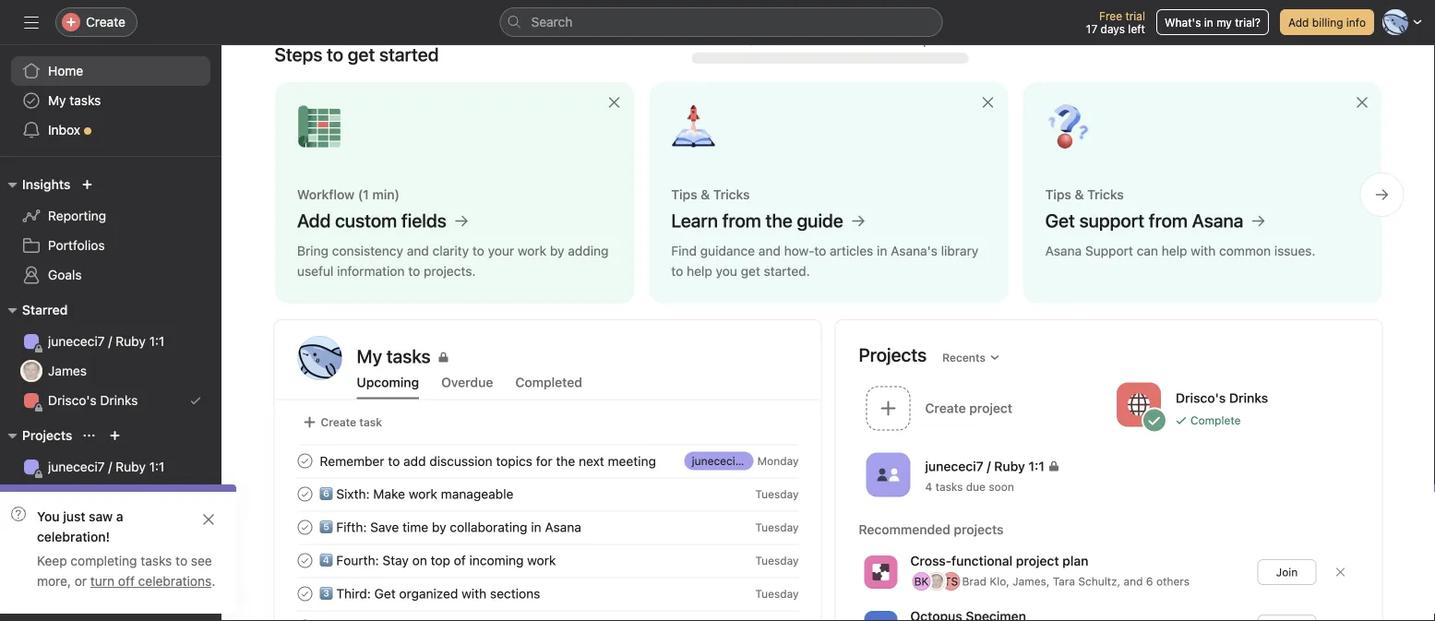 Task type: locate. For each thing, give the bounding box(es) containing it.
intermediate 8 more to level up
[[729, 31, 931, 48]]

2 tuesday button from the top
[[755, 521, 799, 534]]

and inside bring consistency and clarity to your work by adding useful information to projects.
[[406, 243, 429, 258]]

ja left james
[[25, 365, 37, 377]]

celebration!
[[37, 529, 110, 545]]

/ inside projects element
[[108, 459, 112, 474]]

1 vertical spatial completed image
[[294, 583, 316, 605]]

2 vertical spatial tasks
[[141, 553, 172, 569]]

tips & tricks up learn
[[671, 187, 749, 202]]

1 completed checkbox from the top
[[294, 483, 316, 505]]

completed image
[[294, 483, 316, 505], [294, 583, 316, 605]]

1 horizontal spatial from
[[1148, 210, 1187, 231]]

from up asana support can help with common issues.
[[1148, 210, 1187, 231]]

tuesday button for 6️⃣ sixth: make work manageable
[[755, 488, 799, 501]]

6️⃣ sixth: make work manageable
[[320, 486, 514, 501]]

collaborating
[[450, 519, 527, 535]]

0 vertical spatial add
[[1288, 16, 1309, 29]]

new image
[[82, 179, 93, 190]]

completed checkbox for remember
[[294, 450, 316, 472]]

completed checkbox left 4️⃣
[[294, 550, 316, 572]]

to down guide
[[814, 243, 826, 258]]

projects element
[[0, 419, 222, 485]]

brad
[[962, 575, 987, 588]]

2 & tricks from the left
[[1074, 187, 1124, 202]]

dismiss image for add custom fields
[[606, 95, 621, 110]]

add
[[1288, 16, 1309, 29], [297, 210, 330, 231]]

/ inside starred element
[[108, 334, 112, 349]]

4 tuesday from the top
[[755, 587, 799, 600]]

saw
[[89, 509, 113, 524]]

james
[[48, 363, 87, 378]]

junececi7 up james
[[48, 334, 105, 349]]

completed checkbox for 4️⃣
[[294, 550, 316, 572]]

invite button
[[18, 581, 97, 614]]

0 vertical spatial create
[[86, 14, 125, 30]]

0 horizontal spatial ja
[[25, 365, 37, 377]]

upcoming button
[[357, 375, 419, 399]]

completed image left 4️⃣
[[294, 550, 316, 572]]

tips & tricks for get
[[1045, 187, 1124, 202]]

1 tuesday button from the top
[[755, 488, 799, 501]]

tasks
[[70, 93, 101, 108], [936, 480, 963, 493], [141, 553, 172, 569]]

junececi7
[[48, 334, 105, 349], [692, 455, 742, 467], [925, 459, 984, 474], [48, 459, 105, 474]]

my down you
[[48, 526, 66, 541]]

2 vertical spatial completed image
[[294, 550, 316, 572]]

and down fields
[[406, 243, 429, 258]]

to left see
[[175, 553, 187, 569]]

0 horizontal spatial tasks
[[70, 93, 101, 108]]

tips & tricks up 'support'
[[1045, 187, 1124, 202]]

1 completed image from the top
[[294, 483, 316, 505]]

0 horizontal spatial from
[[722, 210, 761, 231]]

with for organized
[[462, 586, 487, 601]]

2 dismiss image from the left
[[980, 95, 995, 110]]

1 vertical spatial projects
[[22, 428, 72, 443]]

4 tuesday button from the top
[[755, 587, 799, 600]]

0 horizontal spatial help
[[686, 264, 712, 279]]

1 completed image from the top
[[294, 450, 316, 472]]

1 horizontal spatial and
[[758, 243, 780, 258]]

add inside add billing info button
[[1288, 16, 1309, 29]]

my up inbox
[[48, 93, 66, 108]]

tips up learn
[[671, 187, 697, 202]]

0 horizontal spatial dismiss image
[[606, 95, 621, 110]]

completed checkbox left 5️⃣ at the left bottom of the page
[[294, 516, 316, 539]]

goals
[[48, 267, 82, 282]]

1 vertical spatial ja
[[930, 575, 942, 588]]

my for my workspace
[[48, 526, 66, 541]]

2 horizontal spatial in
[[1204, 16, 1214, 29]]

steps
[[275, 43, 322, 65]]

completed image for 4️⃣
[[294, 550, 316, 572]]

1 vertical spatial tasks
[[936, 480, 963, 493]]

tips up the "get support from asana" at right
[[1045, 187, 1071, 202]]

2 tuesday from the top
[[755, 521, 799, 534]]

& tricks up 'support'
[[1074, 187, 1124, 202]]

1 vertical spatial by
[[432, 519, 446, 535]]

2 my from the top
[[48, 526, 66, 541]]

in right "collaborating"
[[531, 519, 541, 535]]

1 dismiss image from the left
[[606, 95, 621, 110]]

in
[[1204, 16, 1214, 29], [876, 243, 887, 258], [531, 519, 541, 535]]

1 horizontal spatial tasks
[[141, 553, 172, 569]]

0 vertical spatial completed checkbox
[[294, 483, 316, 505]]

tips for learn from the guide
[[671, 187, 697, 202]]

show options, current sort, top image
[[83, 430, 95, 441]]

junececi7 down show options, current sort, top icon
[[48, 459, 105, 474]]

/
[[108, 334, 112, 349], [745, 455, 748, 467], [987, 459, 991, 474], [108, 459, 112, 474]]

4️⃣
[[320, 553, 333, 568]]

get
[[1045, 210, 1075, 231], [374, 586, 396, 601]]

1 horizontal spatial with
[[1190, 243, 1215, 258]]

the
[[765, 210, 792, 231], [556, 453, 575, 469]]

create inside popup button
[[86, 14, 125, 30]]

2 horizontal spatial asana
[[1192, 210, 1243, 231]]

& tricks
[[700, 187, 749, 202], [1074, 187, 1124, 202]]

steps to get started
[[275, 43, 439, 65]]

1 vertical spatial add
[[297, 210, 330, 231]]

1 horizontal spatial the
[[765, 210, 792, 231]]

0 horizontal spatial & tricks
[[700, 187, 749, 202]]

add billing info
[[1288, 16, 1366, 29]]

completed image left 6️⃣ at the left
[[294, 483, 316, 505]]

1 vertical spatial get
[[374, 586, 396, 601]]

1 my from the top
[[48, 93, 66, 108]]

join
[[1276, 566, 1298, 579]]

drisco's drinks
[[1176, 390, 1268, 406], [48, 393, 138, 408]]

tasks down home
[[70, 93, 101, 108]]

by left adding
[[550, 243, 564, 258]]

1 tips from the left
[[671, 187, 697, 202]]

get started
[[348, 43, 439, 65]]

billing
[[1312, 16, 1343, 29]]

free trial 17 days left
[[1086, 9, 1145, 35]]

create inside "button"
[[321, 416, 356, 429]]

2 vertical spatial asana
[[545, 519, 581, 535]]

to left add
[[388, 453, 400, 469]]

1 horizontal spatial dismiss image
[[980, 95, 995, 110]]

get right third:
[[374, 586, 396, 601]]

0 vertical spatial completed image
[[294, 483, 316, 505]]

create left task
[[321, 416, 356, 429]]

1 vertical spatial work
[[409, 486, 437, 501]]

drisco's up complete
[[1176, 390, 1226, 406]]

0 vertical spatial my
[[48, 93, 66, 108]]

3 tuesday from the top
[[755, 554, 799, 567]]

0 horizontal spatial tips
[[671, 187, 697, 202]]

trial?
[[1235, 16, 1261, 29]]

drisco's drinks link
[[11, 386, 210, 415]]

17
[[1086, 22, 1098, 35]]

1 tips & tricks from the left
[[671, 187, 749, 202]]

1 vertical spatial the
[[556, 453, 575, 469]]

projects left show options, current sort, top icon
[[22, 428, 72, 443]]

insights button
[[0, 174, 70, 196]]

asana support can help with common issues.
[[1045, 243, 1315, 258]]

1 horizontal spatial add
[[1288, 16, 1309, 29]]

in left my at the top right of page
[[1204, 16, 1214, 29]]

& tricks up learn
[[700, 187, 749, 202]]

0 vertical spatial with
[[1190, 243, 1215, 258]]

0 vertical spatial completed image
[[294, 450, 316, 472]]

my inside global element
[[48, 93, 66, 108]]

1 vertical spatial completed checkbox
[[294, 516, 316, 539]]

/ up drisco's drinks link
[[108, 334, 112, 349]]

junececi7 / ruby 1:1 link
[[11, 327, 210, 356], [685, 452, 794, 470], [11, 452, 210, 482]]

2 horizontal spatial tasks
[[936, 480, 963, 493]]

0 horizontal spatial create
[[86, 14, 125, 30]]

help right can
[[1161, 243, 1187, 258]]

0 horizontal spatial the
[[556, 453, 575, 469]]

my tasks link
[[11, 86, 210, 115]]

information
[[337, 264, 404, 279]]

sections
[[490, 586, 540, 601]]

3 tuesday button from the top
[[755, 554, 799, 567]]

4️⃣ fourth: stay on top of incoming work
[[320, 553, 556, 568]]

the right for
[[556, 453, 575, 469]]

in for find guidance and how-to articles in asana's library to help you get started.
[[876, 243, 887, 258]]

topics
[[496, 453, 532, 469]]

0 vertical spatial completed checkbox
[[294, 450, 316, 472]]

to left your
[[472, 243, 484, 258]]

1 vertical spatial with
[[462, 586, 487, 601]]

0 horizontal spatial with
[[462, 586, 487, 601]]

and inside the find guidance and how-to articles in asana's library to help you get started.
[[758, 243, 780, 258]]

drisco's drinks inside starred element
[[48, 393, 138, 408]]

completed checkbox left 3️⃣ on the bottom
[[294, 583, 316, 605]]

work right your
[[517, 243, 546, 258]]

dismiss recommendation image
[[1335, 567, 1346, 578]]

brad klo, james, tara schultz, and 6 others
[[962, 575, 1190, 588]]

tara
[[1053, 575, 1075, 588]]

2 completed checkbox from the top
[[294, 516, 316, 539]]

2 tips & tricks from the left
[[1045, 187, 1124, 202]]

completed image
[[294, 450, 316, 472], [294, 516, 316, 539], [294, 550, 316, 572]]

ja left ts
[[930, 575, 942, 588]]

work up sections on the left bottom
[[527, 553, 556, 568]]

tasks inside global element
[[70, 93, 101, 108]]

asana's
[[890, 243, 937, 258]]

1 horizontal spatial ja
[[930, 575, 942, 588]]

1 horizontal spatial help
[[1161, 243, 1187, 258]]

0 horizontal spatial add
[[297, 210, 330, 231]]

my
[[48, 93, 66, 108], [48, 526, 66, 541]]

hide sidebar image
[[24, 15, 39, 30]]

in inside the find guidance and how-to articles in asana's library to help you get started.
[[876, 243, 887, 258]]

0 horizontal spatial tips & tricks
[[671, 187, 749, 202]]

1 tuesday from the top
[[755, 488, 799, 501]]

1 horizontal spatial drisco's
[[1176, 390, 1226, 406]]

2 completed image from the top
[[294, 516, 316, 539]]

/ down new project or portfolio image
[[108, 459, 112, 474]]

ruby
[[116, 334, 146, 349], [751, 455, 778, 467], [994, 459, 1025, 474], [116, 459, 146, 474]]

2 completed checkbox from the top
[[294, 550, 316, 572]]

3️⃣ third: get organized with sections
[[320, 586, 540, 601]]

projects left recents
[[859, 344, 927, 365]]

add custom fields
[[297, 210, 446, 231]]

0 horizontal spatial asana
[[545, 519, 581, 535]]

guide
[[796, 210, 843, 231]]

.
[[212, 574, 215, 589]]

dismiss image
[[606, 95, 621, 110], [980, 95, 995, 110]]

in right 'articles'
[[876, 243, 887, 258]]

starred
[[22, 302, 68, 318]]

get left 'support'
[[1045, 210, 1075, 231]]

asana left support
[[1045, 243, 1081, 258]]

and up started.
[[758, 243, 780, 258]]

tuesday button for 5️⃣ fifth: save time by collaborating in asana
[[755, 521, 799, 534]]

Completed checkbox
[[294, 483, 316, 505], [294, 516, 316, 539], [294, 583, 316, 605]]

completed checkbox left 6️⃣ at the left
[[294, 483, 316, 505]]

recommended projects
[[859, 522, 1004, 537]]

help inside the find guidance and how-to articles in asana's library to help you get started.
[[686, 264, 712, 279]]

1 horizontal spatial in
[[876, 243, 887, 258]]

projects.
[[423, 264, 475, 279]]

2 tips from the left
[[1045, 187, 1071, 202]]

0 vertical spatial get
[[1045, 210, 1075, 231]]

completed image left 5️⃣ at the left bottom of the page
[[294, 516, 316, 539]]

tasks for my
[[70, 93, 101, 108]]

help
[[1161, 243, 1187, 258], [686, 264, 712, 279]]

0 horizontal spatial in
[[531, 519, 541, 535]]

my workspace
[[48, 526, 134, 541]]

to right steps
[[327, 43, 343, 65]]

tuesday button
[[755, 488, 799, 501], [755, 521, 799, 534], [755, 554, 799, 567], [755, 587, 799, 600]]

1 horizontal spatial by
[[550, 243, 564, 258]]

drinks
[[1229, 390, 1268, 406], [100, 393, 138, 408]]

0 vertical spatial help
[[1161, 243, 1187, 258]]

drisco's drinks up show options, current sort, top icon
[[48, 393, 138, 408]]

and left 6
[[1124, 575, 1143, 588]]

1 horizontal spatial projects
[[859, 344, 927, 365]]

completed checkbox left remember
[[294, 450, 316, 472]]

drinks up complete
[[1229, 390, 1268, 406]]

drinks inside starred element
[[100, 393, 138, 408]]

search button
[[500, 7, 943, 37]]

0 vertical spatial projects
[[859, 344, 927, 365]]

drisco's down james
[[48, 393, 97, 408]]

0 vertical spatial asana
[[1192, 210, 1243, 231]]

1 vertical spatial help
[[686, 264, 712, 279]]

junececi7 up 4 tasks due soon
[[925, 459, 984, 474]]

save
[[370, 519, 399, 535]]

0 horizontal spatial projects
[[22, 428, 72, 443]]

close image
[[201, 512, 216, 527]]

1 horizontal spatial get
[[1045, 210, 1075, 231]]

your
[[487, 243, 514, 258]]

0 vertical spatial tasks
[[70, 93, 101, 108]]

sixth:
[[336, 486, 370, 501]]

starred element
[[0, 294, 222, 419]]

junececi7 / ruby 1:1 inside starred element
[[48, 334, 165, 349]]

workflow
[[297, 187, 354, 202]]

more,
[[37, 574, 71, 589]]

recents button
[[934, 345, 1009, 371]]

upcoming
[[357, 375, 419, 390]]

0 vertical spatial the
[[765, 210, 792, 231]]

3 completed checkbox from the top
[[294, 583, 316, 605]]

and for fields
[[406, 243, 429, 258]]

0 horizontal spatial drinks
[[100, 393, 138, 408]]

asana up common
[[1192, 210, 1243, 231]]

completed image left 3️⃣ on the bottom
[[294, 583, 316, 605]]

new project or portfolio image
[[109, 430, 120, 441]]

1 completed checkbox from the top
[[294, 450, 316, 472]]

1 horizontal spatial tips & tricks
[[1045, 187, 1124, 202]]

tuesday for 4️⃣ fourth: stay on top of incoming work
[[755, 554, 799, 567]]

recents
[[943, 351, 986, 364]]

people image
[[877, 464, 899, 486]]

the up how-
[[765, 210, 792, 231]]

0 vertical spatial by
[[550, 243, 564, 258]]

to down find
[[671, 264, 683, 279]]

drinks up new project or portfolio image
[[100, 393, 138, 408]]

starred button
[[0, 299, 68, 321]]

1 horizontal spatial & tricks
[[1074, 187, 1124, 202]]

completed image for 5️⃣
[[294, 516, 316, 539]]

1 horizontal spatial tips
[[1045, 187, 1071, 202]]

0 vertical spatial in
[[1204, 16, 1214, 29]]

tuesday for 5️⃣ fifth: save time by collaborating in asana
[[755, 521, 799, 534]]

Completed checkbox
[[294, 450, 316, 472], [294, 550, 316, 572]]

create
[[86, 14, 125, 30], [321, 416, 356, 429]]

team button
[[0, 491, 55, 513]]

clarity
[[432, 243, 469, 258]]

0 horizontal spatial and
[[406, 243, 429, 258]]

just
[[63, 509, 85, 524]]

0 horizontal spatial drisco's drinks
[[48, 393, 138, 408]]

add billing info button
[[1280, 9, 1374, 35]]

others
[[1156, 575, 1190, 588]]

to left level
[[870, 32, 882, 47]]

1 vertical spatial completed checkbox
[[294, 550, 316, 572]]

articles
[[829, 243, 873, 258]]

0 horizontal spatial drisco's
[[48, 393, 97, 408]]

project
[[1016, 553, 1059, 569]]

create for create task
[[321, 416, 356, 429]]

tasks up turn off celebrations . on the left bottom of page
[[141, 553, 172, 569]]

started.
[[763, 264, 810, 279]]

completed image left remember
[[294, 450, 316, 472]]

my inside teams element
[[48, 526, 66, 541]]

4
[[925, 480, 932, 493]]

completed
[[515, 375, 582, 390]]

add down workflow
[[297, 210, 330, 231]]

junececi7 inside projects element
[[48, 459, 105, 474]]

with for help
[[1190, 243, 1215, 258]]

with left common
[[1190, 243, 1215, 258]]

from up guidance
[[722, 210, 761, 231]]

1 vertical spatial in
[[876, 243, 887, 258]]

info
[[1346, 16, 1366, 29]]

with down of
[[462, 586, 487, 601]]

can
[[1136, 243, 1158, 258]]

fields
[[401, 210, 446, 231]]

create up the home link
[[86, 14, 125, 30]]

tasks right 4
[[936, 480, 963, 493]]

asana down for
[[545, 519, 581, 535]]

0 vertical spatial ja
[[25, 365, 37, 377]]

3 completed image from the top
[[294, 550, 316, 572]]

goals link
[[11, 260, 210, 290]]

on
[[412, 553, 427, 568]]

tuesday for 6️⃣ sixth: make work manageable
[[755, 488, 799, 501]]

1 horizontal spatial drisco's drinks
[[1176, 390, 1268, 406]]

drisco's drinks up complete
[[1176, 390, 1268, 406]]

add for add billing info
[[1288, 16, 1309, 29]]

1 vertical spatial create
[[321, 416, 356, 429]]

tips for get support from asana
[[1045, 187, 1071, 202]]

add for add custom fields
[[297, 210, 330, 231]]

3️⃣
[[320, 586, 333, 601]]

globe image
[[1128, 394, 1150, 416]]

monday
[[757, 455, 799, 467]]

get
[[740, 264, 760, 279]]

& tricks for from
[[700, 187, 749, 202]]

1 horizontal spatial asana
[[1045, 243, 1081, 258]]

ra
[[310, 349, 329, 367]]

add left billing
[[1288, 16, 1309, 29]]

1 horizontal spatial create
[[321, 416, 356, 429]]

2 vertical spatial completed checkbox
[[294, 583, 316, 605]]

0 vertical spatial work
[[517, 243, 546, 258]]

completed checkbox for 5️⃣
[[294, 516, 316, 539]]

help down find
[[686, 264, 712, 279]]

you
[[715, 264, 737, 279]]

dismiss image
[[1354, 95, 1369, 110]]

to left projects.
[[408, 264, 420, 279]]

by right time
[[432, 519, 446, 535]]

cross-
[[911, 553, 952, 569]]

1 & tricks from the left
[[700, 187, 749, 202]]

1 vertical spatial my
[[48, 526, 66, 541]]

2 vertical spatial in
[[531, 519, 541, 535]]

2 completed image from the top
[[294, 583, 316, 605]]

1 vertical spatial completed image
[[294, 516, 316, 539]]

work down add
[[409, 486, 437, 501]]



Task type: describe. For each thing, give the bounding box(es) containing it.
of
[[454, 553, 466, 568]]

bring
[[297, 243, 328, 258]]

6
[[1146, 575, 1153, 588]]

completed checkbox for 6️⃣
[[294, 483, 316, 505]]

computer image
[[873, 619, 889, 621]]

/ up 'soon'
[[987, 459, 991, 474]]

organized
[[399, 586, 458, 601]]

reporting
[[48, 208, 106, 223]]

tasks for 4
[[936, 480, 963, 493]]

how-
[[784, 243, 814, 258]]

1:1 inside starred element
[[149, 334, 165, 349]]

tips & tricks for learn
[[671, 187, 749, 202]]

6️⃣
[[320, 486, 333, 501]]

ja inside starred element
[[25, 365, 37, 377]]

search
[[531, 14, 573, 30]]

learn
[[671, 210, 718, 231]]

ruby inside projects element
[[116, 459, 146, 474]]

my for my tasks
[[48, 93, 66, 108]]

guidance
[[700, 243, 755, 258]]

for
[[536, 453, 553, 469]]

workspace
[[70, 526, 134, 541]]

get support from asana
[[1045, 210, 1243, 231]]

completing
[[71, 553, 137, 569]]

and for the
[[758, 243, 780, 258]]

bring consistency and clarity to your work by adding useful information to projects.
[[297, 243, 608, 279]]

to inside intermediate 8 more to level up
[[870, 32, 882, 47]]

search list box
[[500, 7, 943, 37]]

tuesday button for 4️⃣ fourth: stay on top of incoming work
[[755, 554, 799, 567]]

top
[[431, 553, 450, 568]]

turn off celebrations button
[[90, 574, 212, 589]]

plan
[[1063, 553, 1089, 569]]

intermediate
[[729, 31, 817, 48]]

scroll card carousel right image
[[1375, 187, 1390, 202]]

my tasks
[[48, 93, 101, 108]]

completed image for 6️⃣
[[294, 483, 316, 505]]

& tricks for support
[[1074, 187, 1124, 202]]

off
[[118, 574, 135, 589]]

adding
[[567, 243, 608, 258]]

keep
[[37, 553, 67, 569]]

remember to add discussion topics for the next meeting
[[320, 453, 656, 469]]

1:1 inside projects element
[[149, 459, 165, 474]]

tuesday for 3️⃣ third: get organized with sections
[[755, 587, 799, 600]]

remember
[[320, 453, 384, 469]]

turn
[[90, 574, 115, 589]]

james,
[[1013, 575, 1050, 588]]

1 from from the left
[[722, 210, 761, 231]]

junececi7 inside starred element
[[48, 334, 105, 349]]

support
[[1079, 210, 1144, 231]]

cross-functional project plan link
[[911, 553, 1089, 569]]

teams element
[[0, 485, 222, 552]]

0 horizontal spatial get
[[374, 586, 396, 601]]

tasks inside the keep completing tasks to see more, or
[[141, 553, 172, 569]]

left
[[1128, 22, 1145, 35]]

insights
[[22, 177, 70, 192]]

junececi7 / ruby 1:1 inside projects element
[[48, 459, 165, 474]]

my tasks link
[[357, 343, 798, 370]]

see
[[191, 553, 212, 569]]

consistency
[[332, 243, 403, 258]]

reporting link
[[11, 201, 210, 231]]

ts
[[944, 575, 958, 588]]

completed image for 3️⃣
[[294, 583, 316, 605]]

team
[[22, 494, 55, 509]]

my tasks
[[357, 345, 431, 367]]

a
[[116, 509, 123, 524]]

projects inside dropdown button
[[22, 428, 72, 443]]

create for create
[[86, 14, 125, 30]]

functional
[[952, 553, 1013, 569]]

bk
[[914, 575, 929, 588]]

1 vertical spatial asana
[[1045, 243, 1081, 258]]

make
[[373, 486, 405, 501]]

junececi7 left monday
[[692, 455, 742, 467]]

incoming
[[469, 553, 524, 568]]

in for 5️⃣ fifth: save time by collaborating in asana
[[531, 519, 541, 535]]

tuesday button for 3️⃣ third: get organized with sections
[[755, 587, 799, 600]]

soon
[[989, 480, 1014, 493]]

keep completing tasks to see more, or
[[37, 553, 212, 589]]

fourth:
[[336, 553, 379, 568]]

overdue
[[441, 375, 493, 390]]

0 horizontal spatial by
[[432, 519, 446, 535]]

puzzle image
[[873, 564, 889, 581]]

what's in my trial? button
[[1156, 9, 1269, 35]]

2 horizontal spatial and
[[1124, 575, 1143, 588]]

ruby inside starred element
[[116, 334, 146, 349]]

create task
[[321, 416, 382, 429]]

issues.
[[1274, 243, 1315, 258]]

2 vertical spatial work
[[527, 553, 556, 568]]

/ left monday
[[745, 455, 748, 467]]

in inside button
[[1204, 16, 1214, 29]]

find
[[671, 243, 696, 258]]

third:
[[336, 586, 371, 601]]

portfolios
[[48, 238, 105, 253]]

task
[[359, 416, 382, 429]]

1 horizontal spatial drinks
[[1229, 390, 1268, 406]]

5️⃣ fifth: save time by collaborating in asana
[[320, 519, 581, 535]]

up
[[916, 32, 931, 47]]

projects button
[[0, 425, 72, 447]]

global element
[[0, 45, 222, 156]]

drisco's inside starred element
[[48, 393, 97, 408]]

trial
[[1125, 9, 1145, 22]]

add
[[403, 453, 426, 469]]

useful
[[297, 264, 333, 279]]

completed checkbox for 3️⃣
[[294, 583, 316, 605]]

learn from the guide
[[671, 210, 843, 231]]

discussion
[[429, 453, 493, 469]]

2 from from the left
[[1148, 210, 1187, 231]]

invite
[[52, 589, 85, 605]]

5️⃣
[[320, 519, 333, 535]]

complete
[[1191, 414, 1241, 427]]

to inside the keep completing tasks to see more, or
[[175, 553, 187, 569]]

junececi7 / ruby 1:1 link inside projects element
[[11, 452, 210, 482]]

dismiss image for learn from the guide
[[980, 95, 995, 110]]

join button
[[1258, 559, 1317, 585]]

stay
[[383, 553, 409, 568]]

my workspace link
[[11, 519, 210, 548]]

completed image for remember
[[294, 450, 316, 472]]

you just saw a celebration!
[[37, 509, 123, 545]]

create button
[[55, 7, 137, 37]]

insights element
[[0, 168, 222, 294]]

time
[[402, 519, 428, 535]]

create project link
[[859, 380, 1109, 439]]

you
[[37, 509, 60, 524]]

by inside bring consistency and clarity to your work by adding useful information to projects.
[[550, 243, 564, 258]]

work inside bring consistency and clarity to your work by adding useful information to projects.
[[517, 243, 546, 258]]

support
[[1085, 243, 1133, 258]]

create project
[[925, 401, 1013, 416]]



Task type: vqa. For each thing, say whether or not it's contained in the screenshot.


